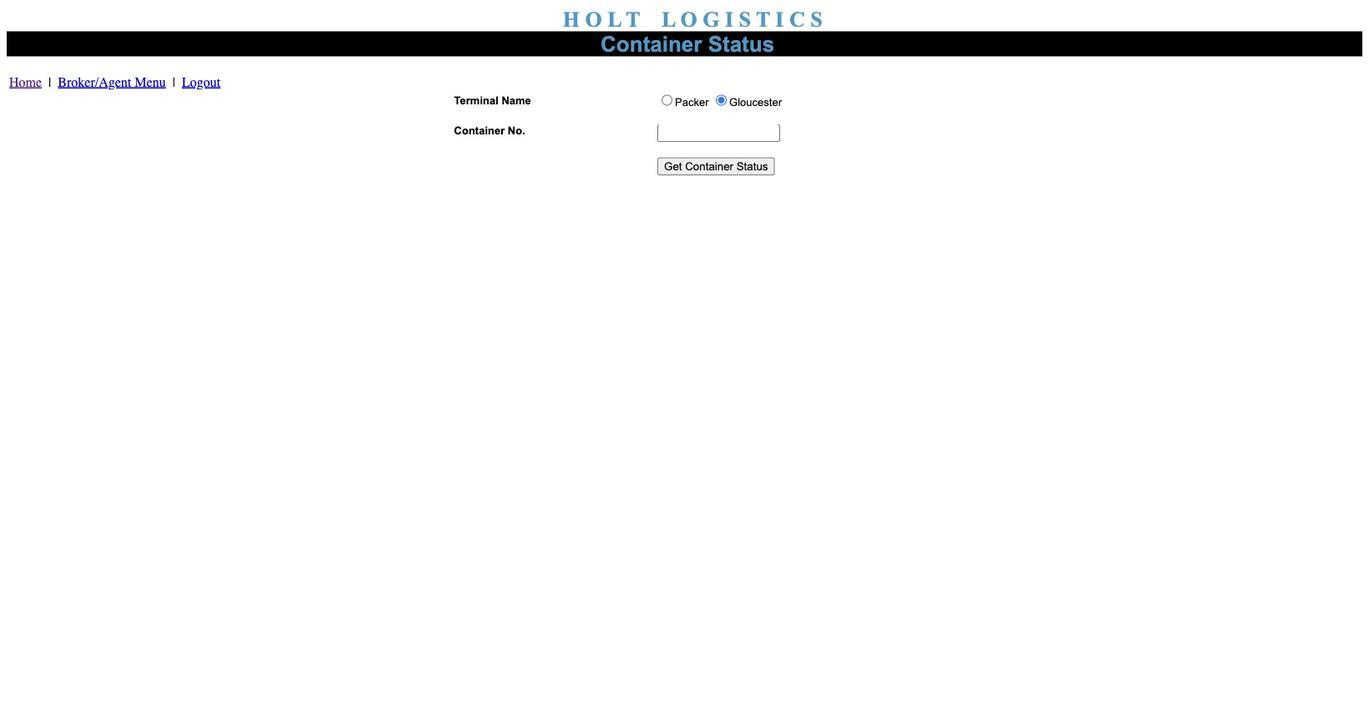 Task type: describe. For each thing, give the bounding box(es) containing it.
1 o from the left
[[585, 7, 602, 31]]

1 i from the left
[[725, 7, 734, 31]]

2 | from the left
[[173, 74, 175, 90]]

0 horizontal spatial container
[[454, 124, 505, 137]]

container inside h          o l t    l o g i s t i c s container          status
[[601, 32, 702, 56]]

2 i from the left
[[776, 7, 784, 31]]

packer
[[675, 96, 712, 108]]

status
[[708, 32, 775, 56]]

t    l
[[626, 7, 676, 31]]

h          o l t    l o g i s t i c s container          status
[[563, 7, 823, 56]]

l
[[608, 7, 621, 31]]

g
[[703, 7, 720, 31]]

2 o from the left
[[680, 7, 697, 31]]

gloucester
[[729, 96, 782, 108]]

t
[[756, 7, 770, 31]]



Task type: vqa. For each thing, say whether or not it's contained in the screenshot.
1st O from the right
yes



Task type: locate. For each thing, give the bounding box(es) containing it.
menu
[[135, 74, 166, 90]]

1 horizontal spatial container
[[601, 32, 702, 56]]

1 horizontal spatial o
[[680, 7, 697, 31]]

home link
[[9, 74, 42, 90]]

c
[[789, 7, 805, 31]]

0 vertical spatial container
[[601, 32, 702, 56]]

logout
[[182, 74, 221, 90]]

| right the home link
[[49, 74, 51, 90]]

home | broker/agent menu | logout
[[9, 74, 221, 90]]

2 s from the left
[[811, 7, 823, 31]]

None field
[[658, 124, 780, 142]]

name
[[502, 94, 531, 107]]

s
[[739, 7, 751, 31], [811, 7, 823, 31]]

h
[[563, 7, 580, 31]]

1 | from the left
[[49, 74, 51, 90]]

None radio
[[662, 95, 673, 106]]

o left l
[[585, 7, 602, 31]]

None radio
[[716, 95, 727, 106]]

terminal name
[[454, 94, 531, 107]]

0 horizontal spatial |
[[49, 74, 51, 90]]

s right the c
[[811, 7, 823, 31]]

terminal
[[454, 94, 499, 107]]

0 horizontal spatial o
[[585, 7, 602, 31]]

o
[[585, 7, 602, 31], [680, 7, 697, 31]]

logout link
[[182, 74, 221, 90]]

home
[[9, 74, 42, 90]]

o left g
[[680, 7, 697, 31]]

0 horizontal spatial s
[[739, 7, 751, 31]]

None submit
[[658, 157, 775, 175]]

1 horizontal spatial |
[[173, 74, 175, 90]]

1 vertical spatial container
[[454, 124, 505, 137]]

1 horizontal spatial s
[[811, 7, 823, 31]]

container
[[601, 32, 702, 56], [454, 124, 505, 137]]

container down t    l
[[601, 32, 702, 56]]

| right menu
[[173, 74, 175, 90]]

container down the terminal
[[454, 124, 505, 137]]

1 horizontal spatial i
[[776, 7, 784, 31]]

i right g
[[725, 7, 734, 31]]

i
[[725, 7, 734, 31], [776, 7, 784, 31]]

1 s from the left
[[739, 7, 751, 31]]

i right t
[[776, 7, 784, 31]]

container no.
[[454, 124, 525, 137]]

0 horizontal spatial i
[[725, 7, 734, 31]]

no.
[[508, 124, 525, 137]]

broker/agent menu link
[[58, 74, 166, 90]]

s left t
[[739, 7, 751, 31]]

broker/agent
[[58, 74, 131, 90]]

|
[[49, 74, 51, 90], [173, 74, 175, 90]]



